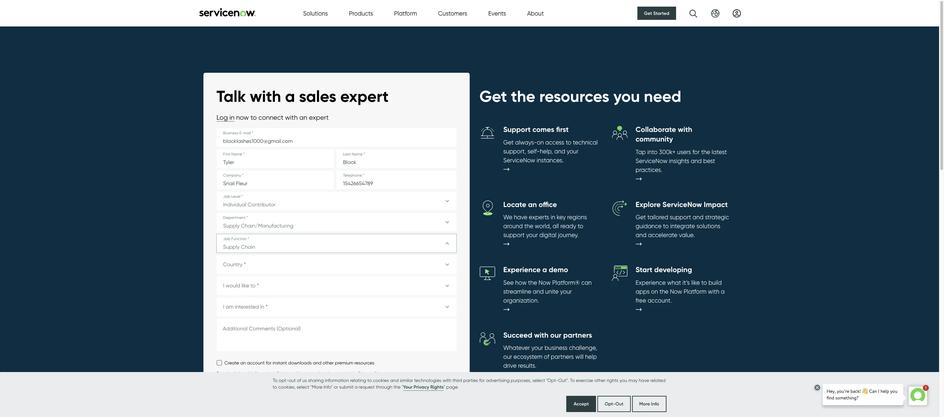 Task type: vqa. For each thing, say whether or not it's contained in the screenshot.
SUPPORT,
yes



Task type: describe. For each thing, give the bounding box(es) containing it.
that
[[286, 371, 295, 377]]

a up log in now to connect with an expert
[[285, 86, 295, 106]]

0 horizontal spatial other
[[323, 361, 334, 366]]

organization.
[[504, 297, 539, 304]]

account.
[[648, 297, 672, 304]]

experience for experience a demo
[[504, 266, 541, 274]]

collaborate
[[636, 125, 677, 134]]

about button
[[528, 9, 544, 18]]

0 vertical spatial select
[[533, 378, 546, 383]]

an for locate an office
[[529, 200, 537, 209]]

community
[[636, 135, 674, 144]]

with inside experience what it's like to build apps on the now platform with a free account.
[[709, 288, 720, 295]]

an for create an account for instant downloads and other premium resources
[[240, 361, 246, 366]]

experts
[[529, 214, 550, 221]]

events button
[[489, 9, 506, 18]]

tap into 300k+ users for the latest servicenow insights and best practices.
[[636, 149, 727, 173]]

now inside see how the now platform® can streamline and unite your organization.
[[539, 279, 551, 286]]

partners inside whatever your business challenge, our ecosystem of partners will help drive results.
[[551, 354, 574, 361]]

with inside to opt-out of us sharing information relating to cookies and similar technologies with third parties for advertising purposes, select "opt-out".  to exercise other rights you may have related to cookies, select "more info" or submit a request through the "
[[443, 378, 452, 383]]

.
[[397, 371, 398, 377]]

confirm
[[269, 371, 285, 377]]

get started
[[645, 10, 670, 16]]

tap
[[636, 149, 646, 155]]

journey.
[[558, 232, 579, 239]]

experience what it's like to build apps on the now platform with a free account.
[[636, 279, 725, 304]]

best
[[704, 157, 716, 164]]

more info button
[[632, 396, 667, 412]]

platform button
[[394, 9, 417, 18]]

experience a demo
[[504, 266, 569, 274]]

to right now at the left of the page
[[251, 114, 257, 122]]

your inside we have experts in key regions around the world, all ready to support your digital journey.
[[527, 232, 538, 239]]

0 vertical spatial resources
[[540, 86, 610, 106]]

strategic
[[706, 214, 730, 221]]

servicenow inside tap into 300k+ users for the latest servicenow insights and best practices.
[[636, 157, 668, 164]]

connect
[[259, 114, 284, 122]]

0 horizontal spatial for
[[266, 361, 272, 366]]

build
[[709, 279, 722, 286]]

submit
[[340, 385, 354, 390]]

to inside we have experts in key regions around the world, all ready to support your digital journey.
[[578, 223, 584, 230]]

rights
[[431, 384, 444, 390]]

to inside experience what it's like to build apps on the now platform with a free account.
[[702, 279, 708, 286]]

business
[[545, 345, 568, 352]]

" inside your privacy rights " page.
[[444, 385, 445, 390]]

to inside get always-on access to technical support, self-help, and your servicenow instances.
[[566, 139, 572, 146]]

what
[[668, 279, 682, 286]]

the inside to opt-out of us sharing information relating to cookies and similar technologies with third parties for advertising purposes, select "opt-out".  to exercise other rights you may have related to cookies, select "more info" or submit a request through the "
[[394, 385, 401, 390]]

support comes first
[[504, 125, 569, 134]]

events
[[489, 10, 506, 17]]

info
[[652, 401, 660, 407]]

your privacy rights " page.
[[403, 384, 459, 390]]

or
[[334, 385, 338, 390]]

explore servicenow impact
[[636, 200, 728, 209]]

the inside we have experts in key regions around the world, all ready to support your digital journey.
[[525, 223, 534, 230]]

now inside experience what it's like to build apps on the now platform with a free account.
[[671, 288, 683, 295]]

0 vertical spatial you
[[614, 86, 640, 106]]

privacy statement link
[[358, 371, 397, 377]]

have inside we have experts in key regions around the world, all ready to support your digital journey.
[[514, 214, 528, 221]]

"more
[[311, 385, 323, 390]]

comes
[[533, 125, 555, 134]]

your
[[403, 384, 413, 390]]

form,
[[255, 371, 266, 377]]

now
[[236, 114, 249, 122]]

technical
[[573, 139, 598, 146]]

solutions
[[303, 10, 328, 17]]

similar
[[400, 378, 413, 383]]

0 vertical spatial expert
[[341, 86, 389, 106]]

into
[[648, 149, 658, 155]]

integrate
[[671, 223, 696, 230]]

this
[[246, 371, 254, 377]]

and up read
[[313, 361, 322, 366]]

may
[[629, 378, 638, 383]]

on inside experience what it's like to build apps on the now platform with a free account.
[[652, 288, 659, 295]]

0 horizontal spatial platform
[[394, 10, 417, 17]]

solutions
[[697, 223, 721, 230]]

the inside tap into 300k+ users for the latest servicenow insights and best practices.
[[702, 149, 711, 155]]

your privacy rights link
[[403, 384, 444, 391]]

for inside to opt-out of us sharing information relating to cookies and similar technologies with third parties for advertising purposes, select "opt-out".  to exercise other rights you may have related to cookies, select "more info" or submit a request through the "
[[480, 378, 485, 383]]

purposes,
[[511, 378, 532, 383]]

0 vertical spatial an
[[300, 114, 308, 122]]

downloads
[[288, 361, 312, 366]]

access
[[546, 139, 565, 146]]

latest
[[712, 149, 727, 155]]

start developing
[[636, 266, 693, 274]]

get started link
[[638, 7, 676, 20]]

opt-out button
[[598, 396, 631, 412]]

unite
[[546, 288, 559, 295]]

to opt-out of us sharing information relating to cookies and similar technologies with third parties for advertising purposes, select "opt-out".  to exercise other rights you may have related to cookies, select "more info" or submit a request through the "
[[273, 378, 666, 390]]

your inside get always-on access to technical support, self-help, and your servicenow instances.
[[567, 148, 579, 155]]

servicenow image
[[198, 8, 256, 16]]

relating
[[350, 378, 366, 383]]

help
[[585, 354, 597, 361]]

cookies
[[373, 378, 389, 383]]

get tailored support and strategic guidance to integrate solutions and accelerate value.
[[636, 214, 730, 239]]

with right connect
[[285, 114, 298, 122]]

of inside to opt-out of us sharing information relating to cookies and similar technologies with third parties for advertising purposes, select "opt-out".  to exercise other rights you may have related to cookies, select "more info" or submit a request through the "
[[297, 378, 301, 383]]

need
[[644, 86, 682, 106]]

get for get tailored support and strategic guidance to integrate solutions and accelerate value.
[[636, 214, 646, 221]]

locate an office
[[504, 200, 557, 209]]

apps
[[636, 288, 650, 295]]

advertising
[[486, 378, 510, 383]]

insights
[[670, 157, 690, 164]]

1 horizontal spatial our
[[551, 331, 562, 340]]

succeed with our partners
[[504, 331, 593, 340]]

information
[[325, 378, 349, 383]]

like
[[692, 279, 700, 286]]

2 i from the left
[[296, 371, 297, 377]]

support inside get tailored support and strategic guidance to integrate solutions and accelerate value.
[[670, 214, 692, 221]]

"opt-
[[547, 378, 559, 383]]

talk
[[217, 86, 246, 106]]

request
[[359, 385, 375, 390]]

2 to from the left
[[570, 378, 575, 383]]

statement
[[375, 371, 397, 377]]

1 vertical spatial resources
[[355, 361, 375, 366]]



Task type: locate. For each thing, give the bounding box(es) containing it.
1 vertical spatial have
[[298, 371, 309, 377]]

experience up the apps
[[636, 279, 666, 286]]

support down around
[[504, 232, 525, 239]]

1 horizontal spatial now
[[671, 288, 683, 295]]

out
[[289, 378, 296, 383]]

1 horizontal spatial on
[[652, 288, 659, 295]]

a inside experience what it's like to build apps on the now platform with a free account.
[[721, 288, 725, 295]]

have right may
[[639, 378, 650, 383]]

of left us
[[297, 378, 301, 383]]

on up help,
[[537, 139, 544, 146]]

1 horizontal spatial privacy
[[414, 384, 430, 390]]

support,
[[504, 148, 526, 155]]

drive
[[504, 363, 517, 370]]

1 vertical spatial platform
[[684, 288, 707, 295]]

it's
[[683, 279, 690, 286]]

your inside see how the now platform® can streamline and unite your organization.
[[561, 288, 572, 295]]

0 vertical spatial experience
[[504, 266, 541, 274]]

in right log
[[230, 114, 235, 122]]

opt-
[[605, 401, 616, 407]]

customers button
[[439, 9, 468, 18]]

rights
[[607, 378, 619, 383]]

First Name text field
[[217, 150, 334, 168]]

resources
[[540, 86, 610, 106], [355, 361, 375, 366]]

in inside we have experts in key regions around the world, all ready to support your digital journey.
[[551, 214, 556, 221]]

experience for experience what it's like to build apps on the now platform with a free account.
[[636, 279, 666, 286]]

experience up how
[[504, 266, 541, 274]]

partners up challenge,
[[564, 331, 593, 340]]

2 horizontal spatial have
[[639, 378, 650, 383]]

1 vertical spatial an
[[529, 200, 537, 209]]

with up business in the bottom of the page
[[535, 331, 549, 340]]

a inside to opt-out of us sharing information relating to cookies and similar technologies with third parties for advertising purposes, select "opt-out".  to exercise other rights you may have related to cookies, select "more info" or submit a request through the "
[[355, 385, 358, 390]]

0 vertical spatial now
[[539, 279, 551, 286]]

streamline
[[504, 288, 532, 295]]

1 horizontal spatial i
[[296, 371, 297, 377]]

now down what
[[671, 288, 683, 295]]

with down build
[[709, 288, 720, 295]]

through
[[376, 385, 393, 390]]

whatever your business challenge, our ecosystem of partners will help drive results.
[[504, 345, 598, 370]]

1 horizontal spatial to
[[570, 378, 575, 383]]

opt-out
[[605, 401, 624, 407]]

to
[[273, 378, 278, 383], [570, 378, 575, 383]]

with up page.
[[443, 378, 452, 383]]

0 horizontal spatial of
[[297, 378, 301, 383]]

1 horizontal spatial platform
[[684, 288, 707, 295]]

in left key
[[551, 214, 556, 221]]

1 vertical spatial experience
[[636, 279, 666, 286]]

sales
[[299, 86, 337, 106]]

0 horizontal spatial on
[[537, 139, 544, 146]]

to down regions
[[578, 223, 584, 230]]

value.
[[680, 232, 695, 239]]

0 vertical spatial in
[[230, 114, 235, 122]]

0 horizontal spatial have
[[298, 371, 309, 377]]

1 horizontal spatial in
[[551, 214, 556, 221]]

our inside whatever your business challenge, our ecosystem of partners will help drive results.
[[504, 354, 512, 361]]

and down .
[[390, 378, 399, 383]]

start
[[636, 266, 653, 274]]

select down us
[[297, 385, 310, 390]]

1 vertical spatial our
[[504, 354, 512, 361]]

servicenow down the support,
[[504, 157, 536, 164]]

0 vertical spatial other
[[323, 361, 334, 366]]

go to servicenow account image
[[733, 9, 741, 17]]

our up business in the bottom of the page
[[551, 331, 562, 340]]

products button
[[349, 9, 373, 18]]

and inside see how the now platform® can streamline and unite your organization.
[[533, 288, 544, 295]]

to up request
[[368, 378, 372, 383]]

1 vertical spatial in
[[551, 214, 556, 221]]

support inside we have experts in key regions around the world, all ready to support your digital journey.
[[504, 232, 525, 239]]

the inside see how the now platform® can streamline and unite your organization.
[[529, 279, 538, 286]]

" down similar
[[402, 385, 403, 390]]

0 vertical spatial partners
[[564, 331, 593, 340]]

2 horizontal spatial an
[[529, 200, 537, 209]]

an right create
[[240, 361, 246, 366]]

and down guidance
[[636, 232, 647, 239]]

of down business in the bottom of the page
[[544, 354, 550, 361]]

1 horizontal spatial expert
[[341, 86, 389, 106]]

your down platform®
[[561, 288, 572, 295]]

i right 'that'
[[296, 371, 297, 377]]

our up drive at the bottom
[[504, 354, 512, 361]]

an up experts on the right bottom of page
[[529, 200, 537, 209]]

0 horizontal spatial now
[[539, 279, 551, 286]]

to right 'access'
[[566, 139, 572, 146]]

by submitting this form, i confirm that i have read and agree to the privacy statement .
[[217, 371, 398, 377]]

see
[[504, 279, 514, 286]]

for inside tap into 300k+ users for the latest servicenow insights and best practices.
[[693, 149, 700, 155]]

on up account.
[[652, 288, 659, 295]]

1 horizontal spatial an
[[300, 114, 308, 122]]

2 vertical spatial for
[[480, 378, 485, 383]]

collaborate with community
[[636, 125, 693, 144]]

read
[[310, 371, 320, 377]]

world,
[[535, 223, 552, 230]]

related
[[651, 378, 666, 383]]

1 vertical spatial on
[[652, 288, 659, 295]]

servicenow inside get always-on access to technical support, self-help, and your servicenow instances.
[[504, 157, 536, 164]]

1 vertical spatial you
[[620, 378, 628, 383]]

0 vertical spatial support
[[670, 214, 692, 221]]

1 vertical spatial now
[[671, 288, 683, 295]]

for left instant
[[266, 361, 272, 366]]

select left the "opt-
[[533, 378, 546, 383]]

2 horizontal spatial for
[[693, 149, 700, 155]]

0 vertical spatial platform
[[394, 10, 417, 17]]

a down build
[[721, 288, 725, 295]]

locate
[[504, 200, 527, 209]]

for right parties
[[480, 378, 485, 383]]

1 vertical spatial partners
[[551, 354, 574, 361]]

get inside get always-on access to technical support, self-help, and your servicenow instances.
[[504, 139, 514, 146]]

other
[[323, 361, 334, 366], [595, 378, 606, 383]]

impact
[[704, 200, 728, 209]]

1 horizontal spatial resources
[[540, 86, 610, 106]]

on
[[537, 139, 544, 146], [652, 288, 659, 295]]

0 horizontal spatial experience
[[504, 266, 541, 274]]

0 horizontal spatial select
[[297, 385, 310, 390]]

always-
[[516, 139, 537, 146]]

self-
[[528, 148, 540, 155]]

1 vertical spatial for
[[266, 361, 272, 366]]

in
[[230, 114, 235, 122], [551, 214, 556, 221]]

to up the accelerate
[[664, 223, 669, 230]]

to
[[251, 114, 257, 122], [566, 139, 572, 146], [578, 223, 584, 230], [664, 223, 669, 230], [702, 279, 708, 286], [344, 371, 349, 377], [368, 378, 372, 383], [273, 385, 277, 390]]

0 vertical spatial of
[[544, 354, 550, 361]]

get
[[645, 10, 653, 16], [480, 86, 507, 106], [504, 139, 514, 146], [636, 214, 646, 221]]

1 i from the left
[[267, 371, 268, 377]]

with up 'users'
[[678, 125, 693, 134]]

and left the unite in the bottom of the page
[[533, 288, 544, 295]]

parties
[[464, 378, 478, 383]]

platform inside experience what it's like to build apps on the now platform with a free account.
[[684, 288, 707, 295]]

you inside to opt-out of us sharing information relating to cookies and similar technologies with third parties for advertising purposes, select "opt-out".  to exercise other rights you may have related to cookies, select "more info" or submit a request through the "
[[620, 378, 628, 383]]

your down technical
[[567, 148, 579, 155]]

privacy up relating
[[358, 371, 373, 377]]

1 horizontal spatial "
[[444, 385, 445, 390]]

of
[[544, 354, 550, 361], [297, 378, 301, 383]]

privacy down technologies
[[414, 384, 430, 390]]

1 " from the left
[[402, 385, 403, 390]]

0 vertical spatial for
[[693, 149, 700, 155]]

accelerate
[[648, 232, 678, 239]]

around
[[504, 223, 523, 230]]

a down relating
[[355, 385, 358, 390]]

0 horizontal spatial in
[[230, 114, 235, 122]]

exercise
[[577, 378, 594, 383]]

cookies,
[[279, 385, 296, 390]]

support
[[670, 214, 692, 221], [504, 232, 525, 239]]

with
[[250, 86, 281, 106], [285, 114, 298, 122], [678, 125, 693, 134], [709, 288, 720, 295], [535, 331, 549, 340], [443, 378, 452, 383]]

create
[[225, 361, 239, 366]]

1 horizontal spatial select
[[533, 378, 546, 383]]

0 horizontal spatial resources
[[355, 361, 375, 366]]

1 horizontal spatial of
[[544, 354, 550, 361]]

Business E-mail text field
[[217, 129, 457, 147]]

and left best
[[691, 157, 702, 164]]

0 horizontal spatial to
[[273, 378, 278, 383]]

1 horizontal spatial for
[[480, 378, 485, 383]]

" left page.
[[444, 385, 445, 390]]

0 horizontal spatial i
[[267, 371, 268, 377]]

ready
[[561, 223, 577, 230]]

digital
[[540, 232, 557, 239]]

platform
[[394, 10, 417, 17], [684, 288, 707, 295]]

1 vertical spatial privacy
[[414, 384, 430, 390]]

partners down business in the bottom of the page
[[551, 354, 574, 361]]

get for get started
[[645, 10, 653, 16]]

developing
[[655, 266, 693, 274]]

Company text field
[[217, 171, 334, 189]]

0 horizontal spatial privacy
[[358, 371, 373, 377]]

an down talk with a sales expert
[[300, 114, 308, 122]]

i right form,
[[267, 371, 268, 377]]

support
[[504, 125, 531, 134]]

sharing
[[308, 378, 324, 383]]

log in now to connect with an expert
[[217, 114, 329, 122]]

solutions button
[[303, 9, 328, 18]]

1 vertical spatial other
[[595, 378, 606, 383]]

Last Name text field
[[337, 150, 457, 168]]

of inside whatever your business challenge, our ecosystem of partners will help drive results.
[[544, 354, 550, 361]]

and up solutions
[[693, 214, 704, 221]]

us
[[302, 378, 307, 383]]

practices.
[[636, 166, 663, 173]]

1 horizontal spatial other
[[595, 378, 606, 383]]

technologies
[[415, 378, 442, 383]]

key
[[557, 214, 566, 221]]

servicenow down into
[[636, 157, 668, 164]]

2 vertical spatial have
[[639, 378, 650, 383]]

experience inside experience what it's like to build apps on the now platform with a free account.
[[636, 279, 666, 286]]

to right the like
[[702, 279, 708, 286]]

submitting
[[223, 371, 245, 377]]

more
[[640, 401, 650, 407]]

0 horizontal spatial support
[[504, 232, 525, 239]]

0 vertical spatial our
[[551, 331, 562, 340]]

2 vertical spatial an
[[240, 361, 246, 366]]

a left demo
[[543, 266, 547, 274]]

get always-on access to technical support, self-help, and your servicenow instances.
[[504, 139, 598, 164]]

account
[[247, 361, 265, 366]]

accept button
[[567, 396, 597, 412]]

you
[[614, 86, 640, 106], [620, 378, 628, 383]]

1 horizontal spatial support
[[670, 214, 692, 221]]

info"
[[324, 385, 333, 390]]

your up ecosystem
[[532, 345, 544, 352]]

None text field
[[217, 319, 457, 352]]

Telephone telephone field
[[337, 171, 457, 189]]

support up integrate
[[670, 214, 692, 221]]

1 horizontal spatial have
[[514, 214, 528, 221]]

0 horizontal spatial "
[[402, 385, 403, 390]]

about
[[528, 10, 544, 17]]

challenge,
[[569, 345, 598, 352]]

see how the now platform® can streamline and unite your organization.
[[504, 279, 592, 304]]

and right read
[[321, 371, 330, 377]]

users
[[678, 149, 692, 155]]

to right agree
[[344, 371, 349, 377]]

and inside get always-on access to technical support, self-help, and your servicenow instances.
[[555, 148, 566, 155]]

your down "world,"
[[527, 232, 538, 239]]

and inside to opt-out of us sharing information relating to cookies and similar technologies with third parties for advertising purposes, select "opt-out".  to exercise other rights you may have related to cookies, select "more info" or submit a request through the "
[[390, 378, 399, 383]]

have up around
[[514, 214, 528, 221]]

get the resources you need
[[480, 86, 682, 106]]

to down confirm
[[273, 378, 278, 383]]

get for get always-on access to technical support, self-help, and your servicenow instances.
[[504, 139, 514, 146]]

page.
[[447, 385, 459, 390]]

instances.
[[537, 157, 564, 164]]

with up connect
[[250, 86, 281, 106]]

other inside to opt-out of us sharing information relating to cookies and similar technologies with third parties for advertising purposes, select "opt-out".  to exercise other rights you may have related to cookies, select "more info" or submit a request through the "
[[595, 378, 606, 383]]

"
[[402, 385, 403, 390], [444, 385, 445, 390]]

1 vertical spatial of
[[297, 378, 301, 383]]

first
[[557, 125, 569, 134]]

to left 'cookies,'
[[273, 385, 277, 390]]

other left rights
[[595, 378, 606, 383]]

0 vertical spatial on
[[537, 139, 544, 146]]

whatever
[[504, 345, 530, 352]]

and down 'access'
[[555, 148, 566, 155]]

your inside whatever your business challenge, our ecosystem of partners will help drive results.
[[532, 345, 544, 352]]

to inside get tailored support and strategic guidance to integrate solutions and accelerate value.
[[664, 223, 669, 230]]

1 to from the left
[[273, 378, 278, 383]]

the inside experience what it's like to build apps on the now platform with a free account.
[[660, 288, 669, 295]]

on inside get always-on access to technical support, self-help, and your servicenow instances.
[[537, 139, 544, 146]]

for right 'users'
[[693, 149, 700, 155]]

other up agree
[[323, 361, 334, 366]]

0 horizontal spatial an
[[240, 361, 246, 366]]

0 horizontal spatial expert
[[309, 114, 329, 122]]

platform®
[[553, 279, 580, 286]]

get for get the resources you need
[[480, 86, 507, 106]]

1 vertical spatial support
[[504, 232, 525, 239]]

0 vertical spatial privacy
[[358, 371, 373, 377]]

get inside get tailored support and strategic guidance to integrate solutions and accelerate value.
[[636, 214, 646, 221]]

0 vertical spatial have
[[514, 214, 528, 221]]

started
[[654, 10, 670, 16]]

" inside to opt-out of us sharing information relating to cookies and similar technologies with third parties for advertising purposes, select "opt-out".  to exercise other rights you may have related to cookies, select "more info" or submit a request through the "
[[402, 385, 403, 390]]

now up the unite in the bottom of the page
[[539, 279, 551, 286]]

office
[[539, 200, 557, 209]]

1 vertical spatial expert
[[309, 114, 329, 122]]

servicenow up get tailored support and strategic guidance to integrate solutions and accelerate value. at the bottom right of the page
[[663, 200, 703, 209]]

1 vertical spatial select
[[297, 385, 310, 390]]

have up us
[[298, 371, 309, 377]]

and inside tap into 300k+ users for the latest servicenow insights and best practices.
[[691, 157, 702, 164]]

2 " from the left
[[444, 385, 445, 390]]

0 horizontal spatial our
[[504, 354, 512, 361]]

to right out".
[[570, 378, 575, 383]]

have inside to opt-out of us sharing information relating to cookies and similar technologies with third parties for advertising purposes, select "opt-out".  to exercise other rights you may have related to cookies, select "more info" or submit a request through the "
[[639, 378, 650, 383]]

with inside collaborate with community
[[678, 125, 693, 134]]

1 horizontal spatial experience
[[636, 279, 666, 286]]



